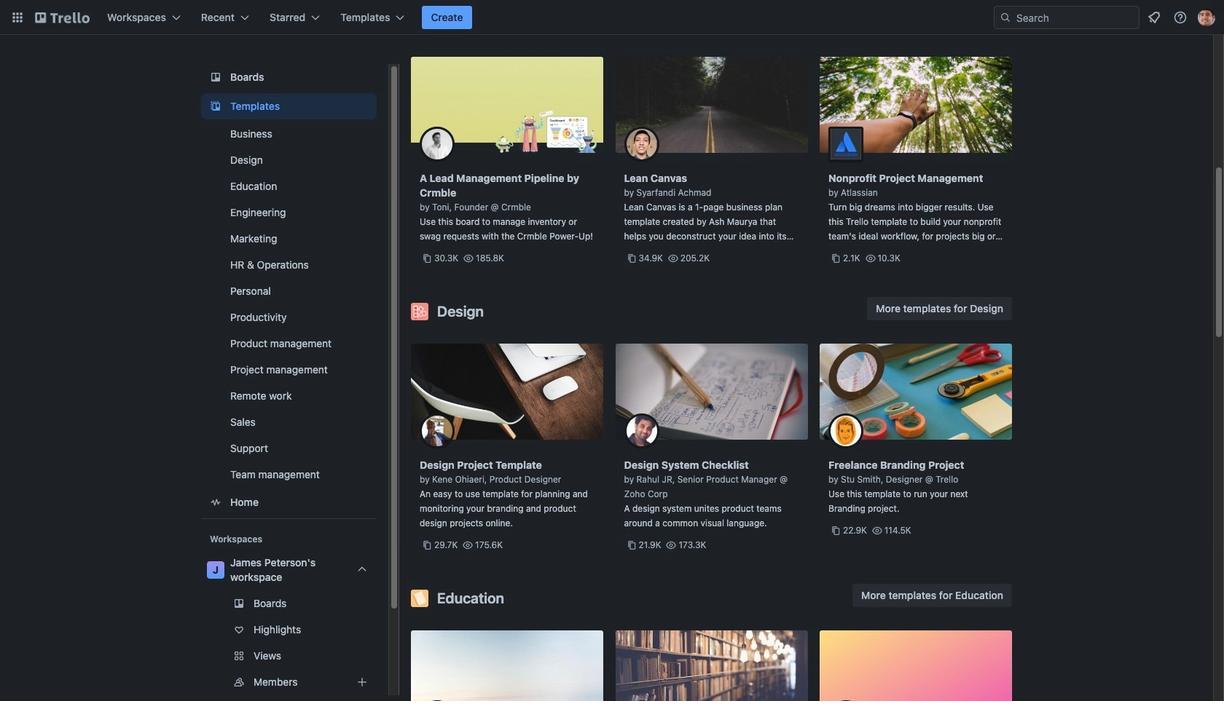 Task type: locate. For each thing, give the bounding box(es) containing it.
james peterson (jamespeterson93) image
[[1198, 9, 1215, 26]]

back to home image
[[35, 6, 90, 29]]

switch to… image
[[10, 10, 25, 25]]

education icon image
[[411, 590, 428, 608]]

toni, founder @ crmble image
[[420, 127, 455, 162]]

search image
[[1000, 12, 1011, 23]]

atlassian image
[[828, 127, 863, 162]]

template board image
[[207, 98, 224, 115]]

open information menu image
[[1173, 10, 1188, 25]]

stu smith, designer @ trello image
[[828, 414, 863, 449]]

design icon image
[[411, 303, 428, 321]]



Task type: vqa. For each thing, say whether or not it's contained in the screenshot.
the 25,000 + to the top
no



Task type: describe. For each thing, give the bounding box(es) containing it.
add image
[[353, 674, 371, 692]]

primary element
[[0, 0, 1224, 35]]

Search field
[[994, 6, 1140, 29]]

syarfandi achmad image
[[624, 127, 659, 162]]

kene ohiaeri, product designer image
[[420, 414, 455, 449]]

rahul jr, senior product manager @ zoho corp image
[[624, 414, 659, 449]]

forward image
[[374, 674, 391, 692]]

home image
[[207, 494, 224, 512]]

board image
[[207, 68, 224, 86]]

forward image
[[374, 648, 391, 665]]

0 notifications image
[[1145, 9, 1163, 26]]



